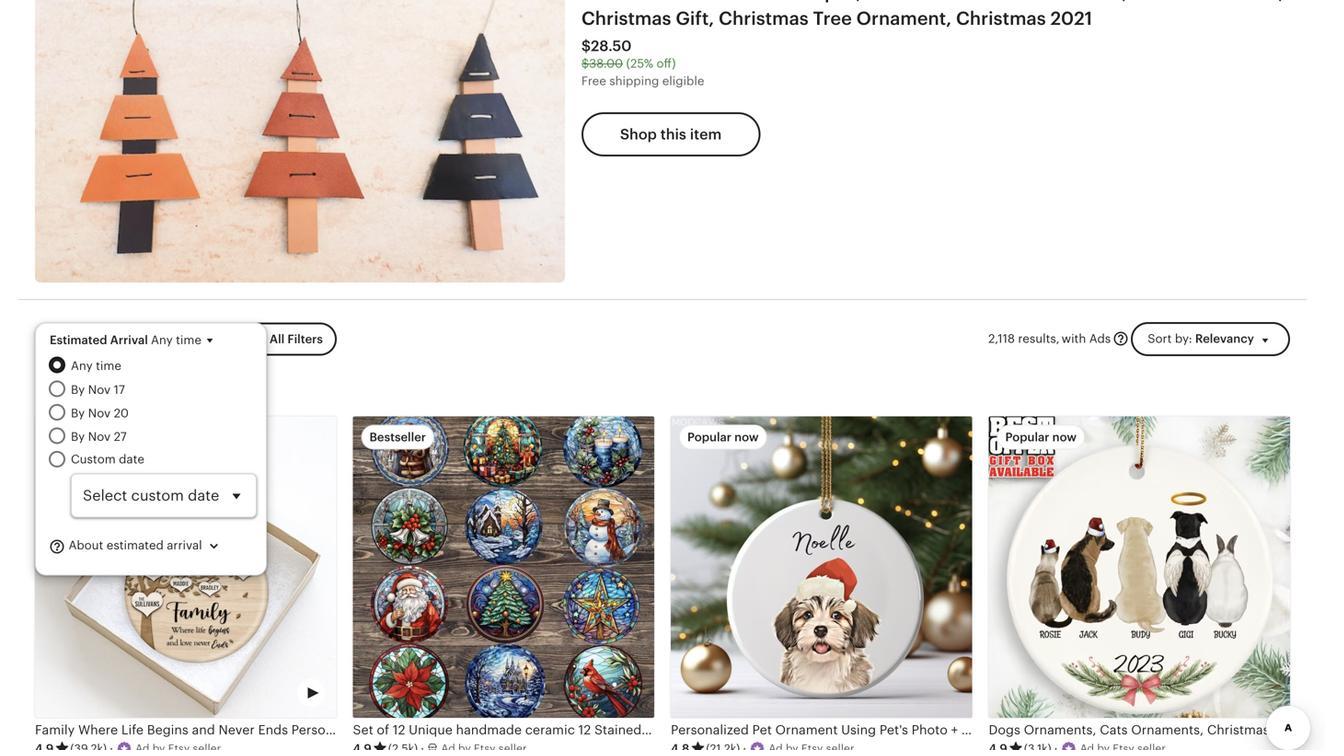 Task type: locate. For each thing, give the bounding box(es) containing it.
nov
[[88, 383, 111, 397], [88, 406, 111, 420], [88, 430, 111, 444]]

0 vertical spatial time
[[176, 333, 202, 347]]

this
[[661, 126, 687, 142]]

0 vertical spatial nov
[[88, 383, 111, 397]]

1 by from the top
[[71, 383, 85, 397]]

time up by nov 17
[[96, 359, 121, 373]]

any time link
[[71, 357, 257, 375]]

ornament,
[[1033, 0, 1128, 3], [857, 8, 952, 29]]

0 horizontal spatial time
[[96, 359, 121, 373]]

0 horizontal spatial popular now link
[[671, 417, 973, 750]]

3 by from the top
[[71, 430, 85, 444]]

2 popular now from the left
[[1006, 430, 1077, 444]]

any up any time link
[[151, 333, 173, 347]]

now
[[735, 430, 759, 444], [1053, 430, 1077, 444]]

2 bestseller from the left
[[370, 430, 426, 444]]

bestseller link
[[35, 417, 336, 750], [353, 417, 655, 750]]

popular now
[[688, 430, 759, 444], [1006, 430, 1077, 444]]

2 nov from the top
[[88, 406, 111, 420]]

1 horizontal spatial any
[[151, 333, 173, 347]]

0 horizontal spatial bestseller link
[[35, 417, 336, 750]]

0 vertical spatial any
[[151, 333, 173, 347]]

time
[[176, 333, 202, 347], [96, 359, 121, 373]]

1 popular now link from the left
[[671, 417, 973, 750]]

any inside any time link
[[71, 359, 93, 373]]

popular for 2nd "popular now" link from the left
[[1006, 430, 1050, 444]]

shop
[[620, 126, 657, 142]]

popular now link
[[671, 417, 973, 750], [989, 417, 1291, 750]]

0 horizontal spatial bestseller
[[52, 430, 108, 444]]

custom
[[71, 453, 116, 466]]

3pcs,
[[813, 0, 862, 3]]

arrival
[[110, 333, 148, 347]]

0 vertical spatial $
[[582, 38, 591, 54]]

1 horizontal spatial ornament,
[[1033, 0, 1128, 3]]

1 horizontal spatial now
[[1053, 430, 1077, 444]]

by for by nov 17
[[71, 383, 85, 397]]

$
[[582, 38, 591, 54], [582, 57, 589, 71]]

1 vertical spatial by
[[71, 406, 85, 420]]

off)
[[657, 57, 676, 71]]

gift,
[[676, 8, 715, 29]]

0 vertical spatial ornament,
[[1033, 0, 1128, 3]]

1 popular from the left
[[688, 430, 732, 444]]

popular now for first "popular now" link
[[688, 430, 759, 444]]

2 now from the left
[[1053, 430, 1077, 444]]

estimated
[[50, 333, 107, 347]]

1 horizontal spatial popular
[[1006, 430, 1050, 444]]

0 horizontal spatial ornament,
[[857, 8, 952, 29]]

0 horizontal spatial now
[[735, 430, 759, 444]]

about estimated arrival
[[65, 539, 202, 553]]

1 bestseller from the left
[[52, 430, 108, 444]]

0 horizontal spatial popular
[[688, 430, 732, 444]]

1 now from the left
[[735, 430, 759, 444]]

1 vertical spatial ornament,
[[857, 8, 952, 29]]

by down any time
[[71, 383, 85, 397]]

by
[[71, 383, 85, 397], [71, 406, 85, 420], [71, 430, 85, 444]]

1 vertical spatial $
[[582, 57, 589, 71]]

by for by nov 20
[[71, 406, 85, 420]]

by up "custom"
[[71, 430, 85, 444]]

0 horizontal spatial popular now
[[688, 430, 759, 444]]

bestseller
[[52, 430, 108, 444], [370, 430, 426, 444]]

estimated
[[107, 539, 164, 553]]

1 vertical spatial any
[[71, 359, 93, 373]]

any
[[151, 333, 173, 347], [71, 359, 93, 373]]

popular now for 2nd "popular now" link from the left
[[1006, 430, 1077, 444]]

20
[[114, 406, 129, 420]]

nov left 27
[[88, 430, 111, 444]]

by down by nov 17
[[71, 406, 85, 420]]

with
[[1062, 332, 1087, 346]]

2 vertical spatial nov
[[88, 430, 111, 444]]

1 horizontal spatial time
[[176, 333, 202, 347]]

$ up free
[[582, 57, 589, 71]]

christmas
[[582, 0, 672, 3], [938, 0, 1028, 3], [1133, 0, 1222, 3], [582, 8, 672, 29], [719, 8, 809, 29], [956, 8, 1046, 29]]

1 vertical spatial nov
[[88, 406, 111, 420]]

any down estimated
[[71, 359, 93, 373]]

1 nov from the top
[[88, 383, 111, 397]]

by nov 17
[[71, 383, 125, 397]]

ornament, down the leather
[[857, 8, 952, 29]]

0 horizontal spatial any
[[71, 359, 93, 373]]

by nov 27 link
[[71, 428, 257, 446]]

2 by from the top
[[71, 406, 85, 420]]

by nov 27
[[71, 430, 127, 444]]

1 $ from the top
[[582, 38, 591, 54]]

tree
[[813, 8, 852, 29]]

sort
[[1148, 332, 1172, 346]]

1 horizontal spatial popular now
[[1006, 430, 1077, 444]]

2 popular from the left
[[1006, 430, 1050, 444]]

1 horizontal spatial bestseller link
[[353, 417, 655, 750]]

ornament, up 2021 in the right of the page
[[1033, 0, 1128, 3]]

free
[[582, 74, 606, 88]]

popular
[[688, 430, 732, 444], [1006, 430, 1050, 444]]

3 nov from the top
[[88, 430, 111, 444]]

by for by nov 27
[[71, 430, 85, 444]]

1 vertical spatial time
[[96, 359, 121, 373]]

time up any time link
[[176, 333, 202, 347]]

nov left 20
[[88, 406, 111, 420]]

1 horizontal spatial bestseller
[[370, 430, 426, 444]]

2 bestseller link from the left
[[353, 417, 655, 750]]

1 horizontal spatial popular now link
[[989, 417, 1291, 750]]

custom date
[[71, 453, 144, 466]]

0 vertical spatial by
[[71, 383, 85, 397]]

popular for first "popular now" link
[[688, 430, 732, 444]]

arrival
[[167, 539, 202, 553]]

now for dogs ornaments, cats ornaments, christmas tree ornament, pets holiday ornament, christmas ornament, cat dog ornament, pet lover gift, _235 image
[[1053, 430, 1077, 444]]

$ up '38.00'
[[582, 38, 591, 54]]

2 vertical spatial by
[[71, 430, 85, 444]]

nov left 17
[[88, 383, 111, 397]]

results,
[[1019, 332, 1060, 346]]

2,118 results,
[[989, 332, 1060, 346]]

1 popular now from the left
[[688, 430, 759, 444]]



Task type: describe. For each thing, give the bounding box(es) containing it.
select an estimated delivery date option group
[[49, 357, 257, 518]]

17
[[114, 383, 125, 397]]

filters
[[288, 332, 323, 346]]

christmas ornaments set 3pcs, leather christmas ornament, christmas decor, christmas gift, christmas tree ornament, christmas 2021 link
[[582, 0, 1285, 29]]

family where life begins and never ends personalized 3 inch ceramic christmas ornament with gift box image
[[35, 417, 336, 718]]

shop this item
[[620, 126, 722, 142]]

time inside select an estimated delivery date option group
[[96, 359, 121, 373]]

38.00
[[589, 57, 623, 71]]

by nov 20 link
[[71, 404, 257, 422]]

date
[[119, 453, 144, 466]]

set of 12 unique handmade ceramic 12 stained glass look christmas ornaments, christmas 2023 ornament, christmas decoration,holiday gift idea image
[[353, 417, 655, 718]]

1 bestseller link from the left
[[35, 417, 336, 750]]

2 popular now link from the left
[[989, 417, 1291, 750]]

all
[[270, 332, 285, 346]]

decor,
[[1227, 0, 1285, 3]]

by:
[[1175, 332, 1193, 346]]

dogs ornaments, cats ornaments, christmas tree ornament, pets holiday ornament, christmas ornament, cat dog ornament, pet lover gift, _235 image
[[989, 417, 1291, 718]]

2021
[[1051, 8, 1093, 29]]

all filters button
[[237, 323, 337, 356]]

nov for 27
[[88, 430, 111, 444]]

(25%
[[626, 57, 654, 71]]

any time
[[71, 359, 121, 373]]

about
[[69, 539, 103, 553]]

relevancy
[[1196, 332, 1255, 346]]

with ads
[[1062, 332, 1111, 346]]

set
[[780, 0, 809, 3]]

product video element
[[35, 417, 336, 718]]

2,118
[[989, 332, 1015, 346]]

leather
[[867, 0, 934, 3]]

2 $ from the top
[[582, 57, 589, 71]]

item
[[690, 126, 722, 142]]

now for personalized pet ornament using pet's photo + name - custom ornament christmas dog ornament personalized dog ornament custom dog on the bottom of page
[[735, 430, 759, 444]]

shop this item link
[[582, 112, 761, 156]]

estimated arrival any time
[[50, 333, 202, 347]]

ornaments
[[676, 0, 775, 3]]

ads
[[1090, 332, 1111, 346]]

27
[[114, 430, 127, 444]]

by nov 17 link
[[71, 380, 257, 399]]

28.50
[[591, 38, 632, 54]]

eligible
[[663, 74, 705, 88]]

about estimated arrival button
[[49, 529, 237, 564]]

by nov 20
[[71, 406, 129, 420]]

personalized pet ornament using pet's photo + name - custom ornament christmas dog ornament personalized dog ornament custom dog image
[[671, 417, 973, 718]]

christmas ornaments set 3pcs, leather christmas ornament, christmas decor, christmas gift, christmas tree ornament, christmas 2021 $ 28.50 $ 38.00 (25% off) free shipping eligible
[[582, 0, 1285, 88]]

nov for 20
[[88, 406, 111, 420]]

sort by: relevancy
[[1148, 332, 1255, 346]]

nov for 17
[[88, 383, 111, 397]]

shipping
[[610, 74, 659, 88]]

all filters
[[270, 332, 323, 346]]



Task type: vqa. For each thing, say whether or not it's contained in the screenshot.
50% off sale for the next 5 hours
no



